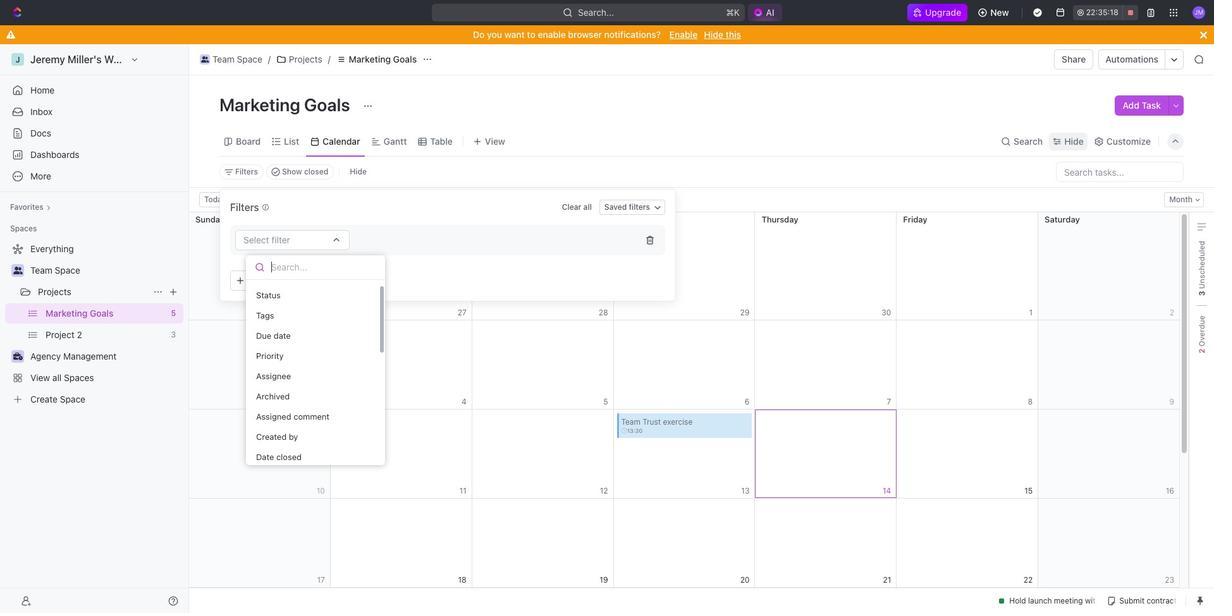 Task type: vqa. For each thing, say whether or not it's contained in the screenshot.
the bottommost The New
no



Task type: locate. For each thing, give the bounding box(es) containing it.
1 vertical spatial filter
[[267, 275, 286, 286]]

0 horizontal spatial team space link
[[30, 261, 181, 281]]

due
[[256, 330, 271, 340]]

show closed button
[[266, 164, 334, 180]]

you
[[487, 29, 502, 40]]

closed right show
[[304, 167, 328, 176]]

search...
[[578, 7, 614, 18]]

0 horizontal spatial team space
[[30, 265, 80, 276]]

add for add task
[[1123, 100, 1140, 111]]

table
[[430, 136, 453, 146]]

hide button
[[1049, 133, 1088, 150]]

14
[[883, 486, 891, 496]]

goals
[[393, 54, 417, 65], [304, 94, 350, 115]]

2 vertical spatial hide
[[350, 167, 367, 176]]

hide
[[704, 29, 723, 40], [1065, 136, 1084, 146], [350, 167, 367, 176]]

unscheduled
[[1197, 241, 1206, 291]]

0 horizontal spatial /
[[268, 54, 271, 65]]

space right user group image at the left of page
[[55, 265, 80, 276]]

sidebar navigation
[[0, 44, 189, 613]]

filter right select on the top of page
[[272, 235, 290, 245]]

Search tasks... text field
[[1057, 163, 1183, 182]]

notifications?
[[604, 29, 661, 40]]

2 vertical spatial team
[[621, 417, 641, 427]]

browser
[[568, 29, 602, 40]]

add left task
[[1123, 100, 1140, 111]]

filter for add filter
[[267, 275, 286, 286]]

⌘k
[[726, 7, 740, 18]]

0 horizontal spatial goals
[[304, 94, 350, 115]]

1 horizontal spatial projects link
[[273, 52, 326, 67]]

2
[[1197, 349, 1206, 354]]

0 horizontal spatial projects link
[[38, 282, 148, 302]]

1 horizontal spatial goals
[[393, 54, 417, 65]]

list
[[284, 136, 299, 146]]

/
[[268, 54, 271, 65], [328, 54, 331, 65]]

0 vertical spatial team space link
[[197, 52, 266, 67]]

0 vertical spatial team
[[213, 54, 235, 65]]

customize button
[[1090, 133, 1155, 150]]

hide right 'search'
[[1065, 136, 1084, 146]]

docs link
[[5, 123, 183, 144]]

1 vertical spatial marketing goals
[[219, 94, 354, 115]]

1 horizontal spatial marketing
[[349, 54, 391, 65]]

space
[[237, 54, 262, 65], [55, 265, 80, 276]]

projects link
[[273, 52, 326, 67], [38, 282, 148, 302]]

1 vertical spatial team space link
[[30, 261, 181, 281]]

gantt link
[[381, 133, 407, 150]]

calendar
[[323, 136, 360, 146]]

team space right user group icon
[[213, 54, 262, 65]]

1 vertical spatial team
[[30, 265, 52, 276]]

tree containing team space
[[5, 239, 183, 410]]

team inside sidebar navigation
[[30, 265, 52, 276]]

1 horizontal spatial space
[[237, 54, 262, 65]]

tags
[[256, 310, 274, 320]]

1 vertical spatial marketing
[[219, 94, 300, 115]]

team
[[213, 54, 235, 65], [30, 265, 52, 276], [621, 417, 641, 427]]

user group image
[[13, 267, 22, 274]]

1 horizontal spatial team space link
[[197, 52, 266, 67]]

add filter
[[248, 275, 286, 286]]

filters
[[235, 167, 258, 176]]

date closed
[[256, 452, 302, 462]]

18
[[458, 575, 467, 585]]

to
[[527, 29, 536, 40]]

1 / from the left
[[268, 54, 271, 65]]

0 horizontal spatial closed
[[276, 452, 302, 462]]

2 horizontal spatial add
[[1123, 100, 1140, 111]]

team right user group icon
[[213, 54, 235, 65]]

team space link
[[197, 52, 266, 67], [30, 261, 181, 281]]

search button
[[997, 133, 1047, 150]]

list link
[[282, 133, 299, 150]]

dashboards
[[30, 149, 79, 160]]

0 vertical spatial filter
[[272, 235, 290, 245]]

customize
[[1107, 136, 1151, 146]]

task
[[1142, 100, 1161, 111]]

hide down the calendar
[[350, 167, 367, 176]]

saved
[[605, 202, 627, 212]]

closed inside button
[[304, 167, 328, 176]]

1 vertical spatial space
[[55, 265, 80, 276]]

1 vertical spatial team space
[[30, 265, 80, 276]]

table link
[[428, 133, 453, 150]]

thursday
[[762, 214, 799, 225]]

0 vertical spatial closed
[[304, 167, 328, 176]]

saturday
[[1045, 214, 1080, 225]]

add group button
[[299, 271, 368, 291]]

exercise
[[663, 417, 693, 427]]

calendar link
[[320, 133, 360, 150]]

hide left this
[[704, 29, 723, 40]]

0 vertical spatial hide
[[704, 29, 723, 40]]

0 horizontal spatial marketing
[[219, 94, 300, 115]]

1 horizontal spatial closed
[[304, 167, 328, 176]]

team space inside sidebar navigation
[[30, 265, 80, 276]]

0 vertical spatial projects
[[289, 54, 322, 65]]

filter inside dropdown button
[[272, 235, 290, 245]]

1 vertical spatial projects link
[[38, 282, 148, 302]]

1 vertical spatial goals
[[304, 94, 350, 115]]

space right user group icon
[[237, 54, 262, 65]]

22
[[1024, 575, 1033, 585]]

1 horizontal spatial add
[[317, 275, 334, 286]]

0 horizontal spatial projects
[[38, 287, 71, 297]]

0 horizontal spatial team
[[30, 265, 52, 276]]

1 vertical spatial closed
[[276, 452, 302, 462]]

share
[[1062, 54, 1086, 65]]

3
[[1197, 291, 1206, 296]]

1 row from the top
[[189, 213, 1180, 321]]

20
[[740, 575, 750, 585]]

trust
[[643, 417, 661, 427]]

add left group
[[317, 275, 334, 286]]

0 vertical spatial team space
[[213, 54, 262, 65]]

1 horizontal spatial team
[[213, 54, 235, 65]]

2 row from the top
[[189, 321, 1180, 410]]

do you want to enable browser notifications? enable hide this
[[473, 29, 741, 40]]

marketing goals
[[349, 54, 417, 65], [219, 94, 354, 115]]

team right user group image at the left of page
[[30, 265, 52, 276]]

closed down by
[[276, 452, 302, 462]]

1 vertical spatial projects
[[38, 287, 71, 297]]

team space
[[213, 54, 262, 65], [30, 265, 80, 276]]

grid
[[188, 213, 1180, 588]]

enable
[[538, 29, 566, 40]]

tree
[[5, 239, 183, 410]]

row containing 17
[[189, 499, 1180, 588]]

0 horizontal spatial add
[[248, 275, 265, 286]]

add task button
[[1115, 96, 1169, 116]]

2 horizontal spatial hide
[[1065, 136, 1084, 146]]

all
[[584, 202, 592, 212]]

board
[[236, 136, 261, 146]]

1 horizontal spatial hide
[[704, 29, 723, 40]]

add up the status
[[248, 275, 265, 286]]

this
[[726, 29, 741, 40]]

created
[[256, 431, 286, 442]]

0 horizontal spatial space
[[55, 265, 80, 276]]

closed for show closed
[[304, 167, 328, 176]]

0 horizontal spatial hide
[[350, 167, 367, 176]]

team trust exercise
[[621, 417, 693, 427]]

0 vertical spatial marketing goals
[[349, 54, 417, 65]]

saved filters button
[[599, 200, 665, 215]]

team space right user group image at the left of page
[[30, 265, 80, 276]]

row
[[189, 213, 1180, 321], [189, 321, 1180, 410], [189, 410, 1180, 499], [189, 499, 1180, 588]]

filter inside button
[[267, 275, 286, 286]]

2 horizontal spatial team
[[621, 417, 641, 427]]

filter
[[272, 235, 290, 245], [267, 275, 286, 286]]

new button
[[973, 3, 1017, 23]]

by
[[289, 431, 298, 442]]

monday
[[337, 214, 368, 225]]

4 row from the top
[[189, 499, 1180, 588]]

1 vertical spatial hide
[[1065, 136, 1084, 146]]

team up 13:30
[[621, 417, 641, 427]]

1 horizontal spatial /
[[328, 54, 331, 65]]

filter up the status
[[267, 275, 286, 286]]

3 row from the top
[[189, 410, 1180, 499]]



Task type: describe. For each thing, give the bounding box(es) containing it.
marketing goals link
[[333, 52, 420, 67]]

select filter
[[244, 235, 290, 245]]

select filter button
[[235, 230, 350, 250]]

favorites
[[10, 202, 43, 212]]

board link
[[233, 133, 261, 150]]

today
[[204, 195, 226, 204]]

comment
[[293, 411, 329, 421]]

projects link inside tree
[[38, 282, 148, 302]]

friday
[[903, 214, 928, 225]]

0 vertical spatial space
[[237, 54, 262, 65]]

hide inside hide dropdown button
[[1065, 136, 1084, 146]]

22:35:18
[[1086, 8, 1119, 17]]

user group image
[[201, 56, 209, 63]]

dashboards link
[[5, 145, 183, 165]]

favorites button
[[5, 200, 56, 215]]

hide button
[[345, 164, 372, 180]]

add for add filter
[[248, 275, 265, 286]]

automations button
[[1099, 50, 1165, 69]]

add task
[[1123, 100, 1161, 111]]

upgrade link
[[908, 4, 968, 22]]

upgrade
[[925, 7, 962, 18]]

docs
[[30, 128, 51, 139]]

tree inside sidebar navigation
[[5, 239, 183, 410]]

assigned
[[256, 411, 291, 421]]

16
[[1166, 486, 1175, 496]]

assigned comment
[[256, 411, 329, 421]]

add for add group
[[317, 275, 334, 286]]

0 vertical spatial goals
[[393, 54, 417, 65]]

show
[[282, 167, 302, 176]]

status
[[256, 290, 281, 300]]

clear all button
[[557, 200, 597, 215]]

date
[[274, 330, 291, 340]]

2 / from the left
[[328, 54, 331, 65]]

sunday
[[195, 214, 225, 225]]

hide inside hide button
[[350, 167, 367, 176]]

select
[[244, 235, 269, 245]]

0 vertical spatial marketing
[[349, 54, 391, 65]]

automations
[[1106, 54, 1159, 65]]

group
[[336, 275, 361, 286]]

13:30
[[627, 427, 643, 434]]

today button
[[199, 192, 231, 207]]

search
[[1014, 136, 1043, 146]]

share button
[[1054, 49, 1094, 70]]

clear
[[562, 202, 581, 212]]

spaces
[[10, 224, 37, 233]]

space inside sidebar navigation
[[55, 265, 80, 276]]

filters
[[629, 202, 650, 212]]

row containing team trust exercise
[[189, 410, 1180, 499]]

closed for date closed
[[276, 452, 302, 462]]

home
[[30, 85, 55, 96]]

filter for select filter
[[272, 235, 290, 245]]

wednesday
[[620, 214, 666, 225]]

team inside row
[[621, 417, 641, 427]]

23
[[1165, 575, 1175, 585]]

want
[[505, 29, 525, 40]]

grid containing sunday
[[188, 213, 1180, 588]]

created by
[[256, 431, 298, 442]]

inbox
[[30, 106, 53, 117]]

17
[[317, 575, 325, 585]]

inbox link
[[5, 102, 183, 122]]

assignee
[[256, 371, 291, 381]]

1 horizontal spatial projects
[[289, 54, 322, 65]]

date
[[256, 452, 274, 462]]

21
[[883, 575, 891, 585]]

1 horizontal spatial team space
[[213, 54, 262, 65]]

19
[[600, 575, 608, 585]]

22:35:18 button
[[1073, 5, 1138, 20]]

0 vertical spatial projects link
[[273, 52, 326, 67]]

new
[[991, 7, 1009, 18]]

Search... text field
[[271, 258, 376, 277]]

home link
[[5, 80, 183, 101]]

15
[[1025, 486, 1033, 496]]

gantt
[[384, 136, 407, 146]]

projects inside sidebar navigation
[[38, 287, 71, 297]]

due date
[[256, 330, 291, 340]]

clear all
[[562, 202, 592, 212]]

priority
[[256, 350, 283, 361]]

overdue
[[1197, 316, 1206, 349]]

do
[[473, 29, 485, 40]]

add filter button
[[230, 271, 294, 291]]



